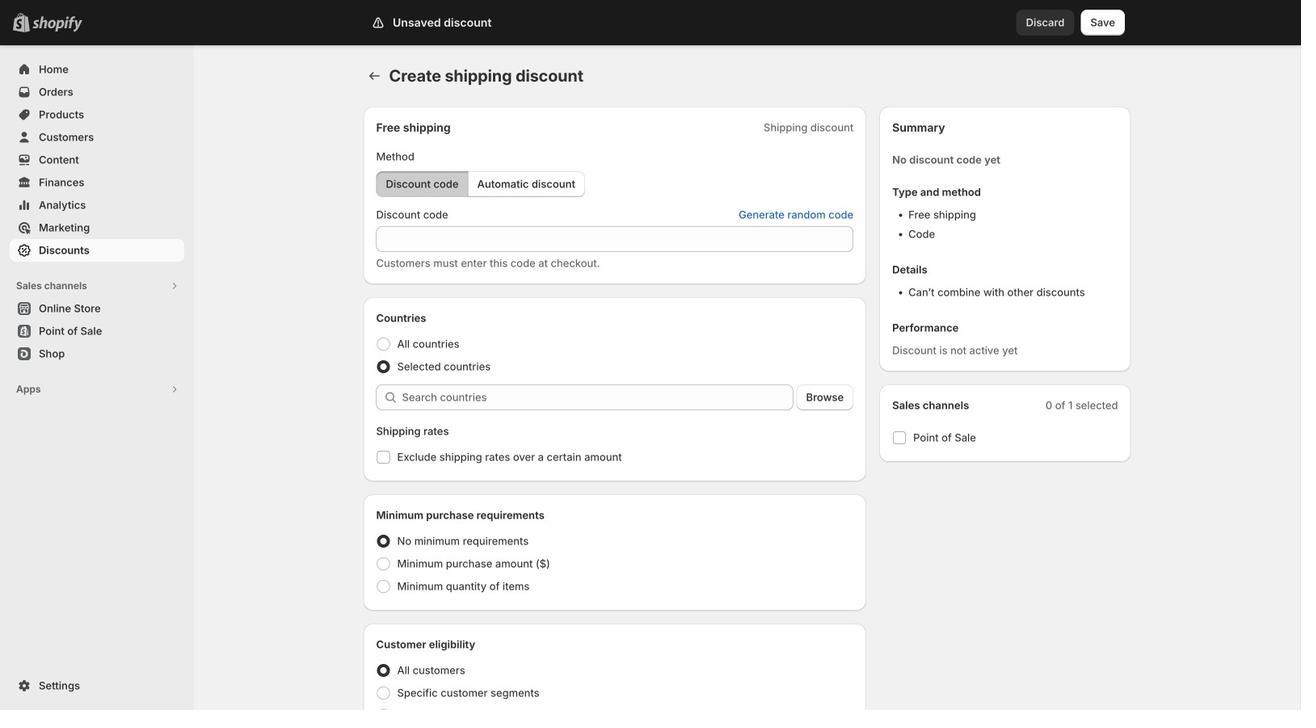 Task type: locate. For each thing, give the bounding box(es) containing it.
None text field
[[376, 226, 854, 252]]

Search countries text field
[[402, 385, 793, 411]]



Task type: describe. For each thing, give the bounding box(es) containing it.
shopify image
[[32, 16, 82, 32]]



Task type: vqa. For each thing, say whether or not it's contained in the screenshot.
'Search collections' TEXT BOX
no



